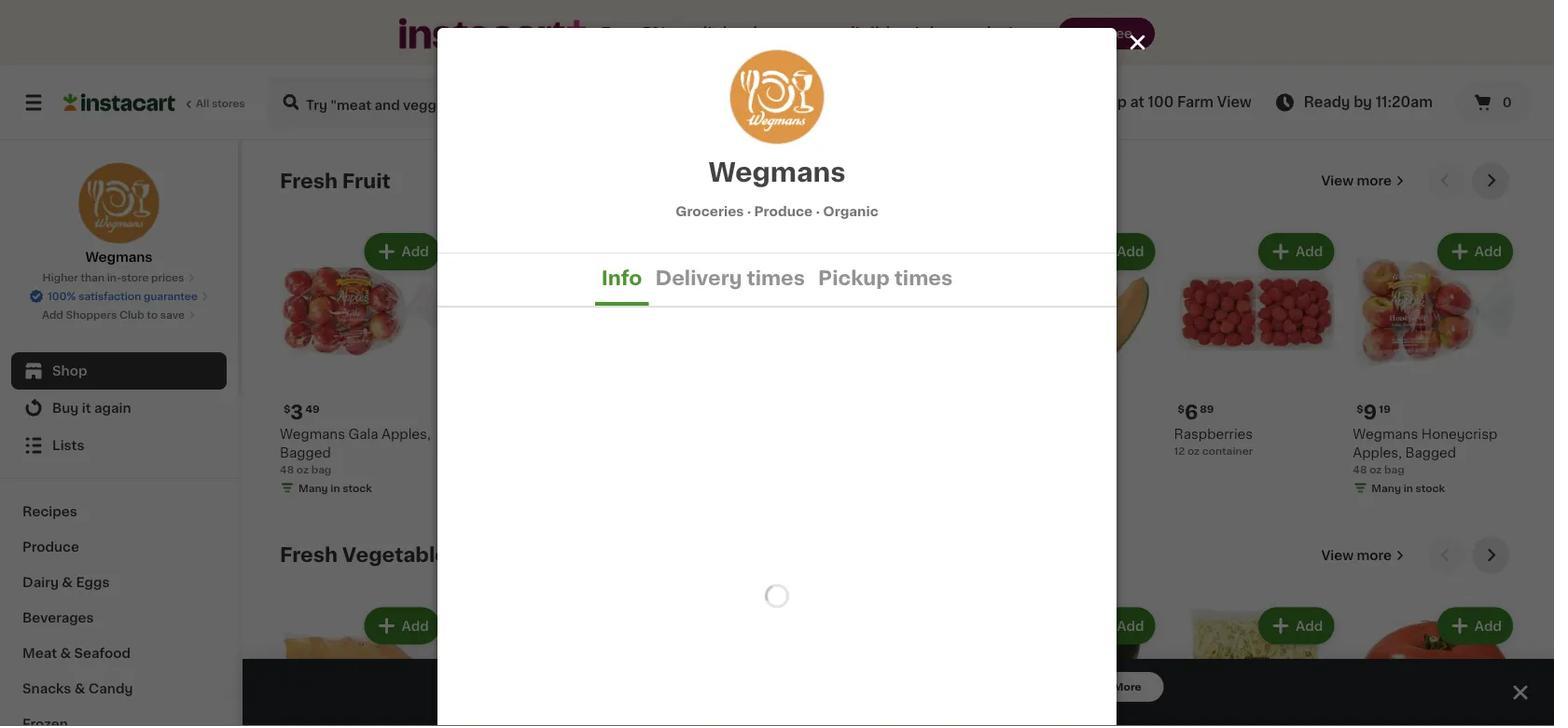 Task type: vqa. For each thing, say whether or not it's contained in the screenshot.
'Info'
yes



Task type: locate. For each thing, give the bounding box(es) containing it.
pickup for pickup times
[[818, 268, 890, 288]]

ready
[[1304, 96, 1350, 109]]

2 many in stock from the left
[[1372, 483, 1445, 494]]

times inside tab
[[747, 268, 805, 288]]

0 vertical spatial more
[[1357, 174, 1392, 188]]

1 in from the left
[[331, 483, 340, 494]]

1 horizontal spatial wegmans logo image
[[731, 50, 824, 144]]

candy
[[88, 683, 133, 696]]

48 for 3
[[280, 465, 294, 475]]

oz
[[1188, 446, 1200, 456], [297, 465, 309, 475], [1370, 465, 1382, 475]]

product group
[[280, 230, 444, 500], [459, 230, 623, 500], [638, 230, 802, 515], [816, 230, 980, 509], [995, 230, 1159, 481], [1174, 230, 1338, 459], [1353, 230, 1517, 500], [280, 604, 444, 727], [638, 604, 802, 727], [995, 604, 1159, 727], [1174, 604, 1338, 727], [1353, 604, 1517, 727]]

satisfaction
[[79, 292, 141, 302]]

1 view more from the top
[[1322, 174, 1392, 188]]

2 horizontal spatial oz
[[1370, 465, 1382, 475]]

eligible
[[841, 26, 900, 42]]

apples, down $ 9 19
[[1353, 447, 1402, 460]]

bagged for 3
[[280, 447, 331, 460]]

& left eggs
[[62, 577, 73, 590]]

wegmans logo image down on
[[731, 50, 824, 144]]

fresh left the fruit
[[280, 171, 338, 191]]

1 vertical spatial wegmans logo image
[[78, 162, 160, 244]]

1 bag from the left
[[311, 465, 331, 475]]

stock down wegmans gala apples, bagged 48 oz bag
[[343, 483, 372, 494]]

bagged inside wegmans gala apples, bagged 48 oz bag
[[280, 447, 331, 460]]

oz down $ 9 19
[[1370, 465, 1382, 475]]

& left candy
[[74, 683, 85, 696]]

bagged down $ 3 49
[[280, 447, 331, 460]]

0 horizontal spatial apples,
[[382, 428, 431, 441]]

pickup left the at
[[1077, 96, 1127, 109]]

100%
[[48, 292, 76, 302]]

1 horizontal spatial bag
[[1385, 465, 1405, 475]]

stock
[[343, 483, 372, 494], [1416, 483, 1445, 494]]

1 $ from the left
[[284, 404, 290, 414]]

0 horizontal spatial oz
[[297, 465, 309, 475]]

& for snacks
[[74, 683, 85, 696]]

apples, inside wegmans honeycrisp apples, bagged 48 oz bag
[[1353, 447, 1402, 460]]

3 $ from the left
[[1357, 404, 1364, 414]]

2 bag from the left
[[1385, 465, 1405, 475]]

fresh for fresh fruit
[[280, 171, 338, 191]]

0 horizontal spatial bagged
[[280, 447, 331, 460]]

add shoppers club to save
[[42, 310, 185, 320]]

produce left organic
[[754, 205, 813, 218]]

$ 9 19
[[1357, 403, 1391, 423]]

0 horizontal spatial in
[[331, 483, 340, 494]]

$ for 9
[[1357, 404, 1364, 414]]

all stores link
[[63, 77, 246, 129]]

bag down $ 3 49
[[311, 465, 331, 475]]

vegetables
[[342, 546, 459, 566]]

pickup at 100 farm view button
[[1048, 77, 1252, 129]]

oz for 9
[[1370, 465, 1382, 475]]

fresh fruit
[[280, 171, 391, 191]]

2 view more from the top
[[1322, 549, 1392, 562]]

1 more from the top
[[1357, 174, 1392, 188]]

1 horizontal spatial oz
[[1188, 446, 1200, 456]]

many down wegmans gala apples, bagged 48 oz bag
[[299, 483, 328, 494]]

0 horizontal spatial ·
[[747, 205, 751, 218]]

1 vertical spatial more
[[1357, 549, 1392, 562]]

express icon image
[[399, 18, 586, 49]]

1 · from the left
[[747, 205, 751, 218]]

1 vertical spatial &
[[60, 647, 71, 661]]

·
[[747, 205, 751, 218], [816, 205, 820, 218]]

bagged for 9
[[1405, 447, 1457, 460]]

stock down wegmans honeycrisp apples, bagged 48 oz bag
[[1416, 483, 1445, 494]]

1 horizontal spatial $
[[1178, 404, 1185, 414]]

1 horizontal spatial many in stock
[[1372, 483, 1445, 494]]

$ inside $ 9 19
[[1357, 404, 1364, 414]]

instacart logo image
[[63, 91, 175, 114]]

2 $ from the left
[[1178, 404, 1185, 414]]

wegmans inside wegmans gala apples, bagged 48 oz bag
[[280, 428, 345, 441]]

bagged
[[280, 447, 331, 460], [1405, 447, 1457, 460]]

89
[[1200, 404, 1214, 414]]

1 vertical spatial fresh
[[280, 546, 338, 566]]

shoppers
[[66, 310, 117, 320]]

1 vertical spatial apples,
[[1353, 447, 1402, 460]]

6
[[1185, 403, 1198, 423]]

view
[[1217, 96, 1252, 109], [1322, 174, 1354, 188], [1322, 549, 1354, 562]]

free
[[1105, 27, 1133, 40]]

2 stock from the left
[[1416, 483, 1445, 494]]

in down wegmans gala apples, bagged 48 oz bag
[[331, 483, 340, 494]]

0 vertical spatial view
[[1217, 96, 1252, 109]]

fresh for fresh vegetables
[[280, 546, 338, 566]]

apples, inside wegmans gala apples, bagged 48 oz bag
[[382, 428, 431, 441]]

1 horizontal spatial ·
[[816, 205, 820, 218]]

0 horizontal spatial pickup
[[818, 268, 890, 288]]

bagged inside wegmans honeycrisp apples, bagged 48 oz bag
[[1405, 447, 1457, 460]]

add shoppers club to save link
[[42, 308, 196, 323]]

· left organic
[[816, 205, 820, 218]]

0 horizontal spatial bag
[[311, 465, 331, 475]]

0 vertical spatial &
[[62, 577, 73, 590]]

2 vertical spatial view
[[1322, 549, 1354, 562]]

1 vertical spatial pickup
[[818, 268, 890, 288]]

many
[[299, 483, 328, 494], [1372, 483, 1401, 494]]

1 vertical spatial view
[[1322, 174, 1354, 188]]

wegmans down $ 3 49
[[280, 428, 345, 441]]

2 more from the top
[[1357, 549, 1392, 562]]

1 horizontal spatial in
[[1404, 483, 1413, 494]]

0 horizontal spatial many in stock
[[299, 483, 372, 494]]

$ left 49
[[284, 404, 290, 414]]

many in stock down wegmans honeycrisp apples, bagged 48 oz bag
[[1372, 483, 1445, 494]]

wegmans inside wegmans honeycrisp apples, bagged 48 oz bag
[[1353, 428, 1418, 441]]

1 item carousel region from the top
[[280, 162, 1517, 522]]

$ for 6
[[1178, 404, 1185, 414]]

info tab
[[595, 254, 649, 306]]

0 vertical spatial pickup
[[1077, 96, 1127, 109]]

bag down $ 9 19
[[1385, 465, 1405, 475]]

0 horizontal spatial $
[[284, 404, 290, 414]]

48 inside wegmans honeycrisp apples, bagged 48 oz bag
[[1353, 465, 1367, 475]]

more
[[1357, 174, 1392, 188], [1357, 549, 1392, 562]]

0 horizontal spatial produce
[[22, 541, 79, 554]]

48 inside wegmans gala apples, bagged 48 oz bag
[[280, 465, 294, 475]]

dairy
[[22, 577, 59, 590]]

pickup inside popup button
[[1077, 96, 1127, 109]]

$ inside the $ 6 89
[[1178, 404, 1185, 414]]

1 horizontal spatial bagged
[[1405, 447, 1457, 460]]

wegmans logo image up "higher than in-store prices" link
[[78, 162, 160, 244]]

oz down $ 3 49
[[297, 465, 309, 475]]

0 vertical spatial view more
[[1322, 174, 1392, 188]]

in
[[331, 483, 340, 494], [1404, 483, 1413, 494]]

1 horizontal spatial stock
[[1416, 483, 1445, 494]]

product group containing 9
[[1353, 230, 1517, 500]]

2 vertical spatial &
[[74, 683, 85, 696]]

1 vertical spatial item carousel region
[[280, 537, 1517, 727]]

1 vertical spatial view more
[[1322, 549, 1392, 562]]

in-
[[107, 273, 121, 283]]

0 vertical spatial view more button
[[1314, 162, 1413, 200]]

in down wegmans honeycrisp apples, bagged 48 oz bag
[[1404, 483, 1413, 494]]

many in stock down wegmans gala apples, bagged 48 oz bag
[[299, 483, 372, 494]]

$ left 19
[[1357, 404, 1364, 414]]

all
[[196, 98, 209, 109]]

0 horizontal spatial stock
[[343, 483, 372, 494]]

bag
[[311, 465, 331, 475], [1385, 465, 1405, 475]]

1 bagged from the left
[[280, 447, 331, 460]]

19
[[1379, 404, 1391, 414]]

2 many from the left
[[1372, 483, 1401, 494]]

pickup
[[1077, 96, 1127, 109], [818, 268, 890, 288]]

0 vertical spatial produce
[[754, 205, 813, 218]]

1 fresh from the top
[[280, 171, 338, 191]]

bag inside wegmans gala apples, bagged 48 oz bag
[[311, 465, 331, 475]]

48 down "3"
[[280, 465, 294, 475]]

fresh left "vegetables"
[[280, 546, 338, 566]]

0 vertical spatial item carousel region
[[280, 162, 1517, 522]]

1 horizontal spatial 48
[[1353, 465, 1367, 475]]

many in stock
[[299, 483, 372, 494], [1372, 483, 1445, 494]]

2 item carousel region from the top
[[280, 537, 1517, 727]]

2 fresh from the top
[[280, 546, 338, 566]]

0 vertical spatial fresh
[[280, 171, 338, 191]]

pickup
[[904, 26, 960, 42]]

produce down recipes
[[22, 541, 79, 554]]

1 view more button from the top
[[1314, 162, 1413, 200]]

wegmans logo image
[[731, 50, 824, 144], [78, 162, 160, 244]]

fresh vegetables
[[280, 546, 459, 566]]

48
[[280, 465, 294, 475], [1353, 465, 1367, 475]]

close modal image
[[1126, 31, 1149, 54]]

1 horizontal spatial times
[[894, 268, 953, 288]]

eggs
[[76, 577, 110, 590]]

times inside tab
[[894, 268, 953, 288]]

oz inside wegmans gala apples, bagged 48 oz bag
[[297, 465, 309, 475]]

item carousel region
[[280, 162, 1517, 522], [280, 537, 1517, 727]]

higher than in-store prices
[[42, 273, 184, 283]]

$ left 89 on the bottom right of page
[[1178, 404, 1185, 414]]

main content
[[243, 140, 1554, 727]]

0 horizontal spatial times
[[747, 268, 805, 288]]

save
[[160, 310, 185, 320]]

raspberries
[[1174, 428, 1253, 441]]

2 view more button from the top
[[1314, 537, 1413, 574]]

& inside 'link'
[[62, 577, 73, 590]]

0 horizontal spatial many
[[299, 483, 328, 494]]

bagged down honeycrisp on the bottom
[[1405, 447, 1457, 460]]

$ 6 89
[[1178, 403, 1214, 423]]

$ inside $ 3 49
[[284, 404, 290, 414]]

& right meat
[[60, 647, 71, 661]]

in for 9
[[1404, 483, 1413, 494]]

view more
[[1322, 174, 1392, 188], [1322, 549, 1392, 562]]

wegmans up "higher than in-store prices" link
[[85, 251, 152, 264]]

48 down 9
[[1353, 465, 1367, 475]]

0 button
[[1455, 80, 1532, 125]]

· right groceries
[[747, 205, 751, 218]]

view more for vegetables
[[1322, 549, 1392, 562]]

add button
[[366, 235, 438, 269], [545, 235, 617, 269], [724, 235, 796, 269], [903, 235, 975, 269], [1082, 235, 1154, 269], [1261, 235, 1333, 269], [1439, 235, 1511, 269], [366, 610, 438, 643], [1082, 610, 1154, 643], [1261, 610, 1333, 643], [1439, 610, 1511, 643]]

49
[[305, 404, 320, 414]]

add
[[402, 245, 429, 258], [581, 245, 608, 258], [759, 245, 787, 258], [938, 245, 966, 258], [1117, 245, 1144, 258], [1296, 245, 1323, 258], [1475, 245, 1502, 258], [42, 310, 63, 320], [402, 620, 429, 633], [1117, 620, 1144, 633], [1296, 620, 1323, 633], [1475, 620, 1502, 633]]

lists link
[[11, 427, 227, 465]]

pickup inside tab
[[818, 268, 890, 288]]

bag for 3
[[311, 465, 331, 475]]

&
[[62, 577, 73, 590], [60, 647, 71, 661], [74, 683, 85, 696]]

2 48 from the left
[[1353, 465, 1367, 475]]

2 times from the left
[[894, 268, 953, 288]]

dairy & eggs
[[22, 577, 110, 590]]

beverages link
[[11, 601, 227, 636]]

1 many in stock from the left
[[299, 483, 372, 494]]

fresh
[[280, 171, 338, 191], [280, 546, 338, 566]]

2 · from the left
[[816, 205, 820, 218]]

1 times from the left
[[747, 268, 805, 288]]

1 horizontal spatial produce
[[754, 205, 813, 218]]

2 in from the left
[[1404, 483, 1413, 494]]

1 horizontal spatial apples,
[[1353, 447, 1402, 460]]

1 stock from the left
[[343, 483, 372, 494]]

pickup down organic
[[818, 268, 890, 288]]

1 many from the left
[[299, 483, 328, 494]]

tab list
[[438, 254, 1117, 306]]

0 horizontal spatial 48
[[280, 465, 294, 475]]

bag for 9
[[1385, 465, 1405, 475]]

many in stock for 9
[[1372, 483, 1445, 494]]

0 vertical spatial apples,
[[382, 428, 431, 441]]

product group containing 6
[[1174, 230, 1338, 459]]

1 horizontal spatial pickup
[[1077, 96, 1127, 109]]

oz right 12
[[1188, 446, 1200, 456]]

view for fresh fruit
[[1322, 174, 1354, 188]]

pickup times tab
[[812, 254, 959, 306]]

every
[[791, 26, 837, 42]]

view for fresh vegetables
[[1322, 549, 1354, 562]]

oz inside wegmans honeycrisp apples, bagged 48 oz bag
[[1370, 465, 1382, 475]]

1 48 from the left
[[280, 465, 294, 475]]

apples,
[[382, 428, 431, 441], [1353, 447, 1402, 460]]

many down wegmans honeycrisp apples, bagged 48 oz bag
[[1372, 483, 1401, 494]]

1 horizontal spatial many
[[1372, 483, 1401, 494]]

0 horizontal spatial wegmans logo image
[[78, 162, 160, 244]]

2 bagged from the left
[[1405, 447, 1457, 460]]

bag inside wegmans honeycrisp apples, bagged 48 oz bag
[[1385, 465, 1405, 475]]

apples, right gala on the bottom left of the page
[[382, 428, 431, 441]]

0
[[1503, 96, 1512, 109]]

many for 9
[[1372, 483, 1401, 494]]

wegmans honeycrisp apples, bagged 48 oz bag
[[1353, 428, 1498, 475]]

by
[[1354, 96, 1372, 109]]

None search field
[[267, 77, 804, 129]]

meat & seafood link
[[11, 636, 227, 672]]

than
[[81, 273, 105, 283]]

wegmans down $ 9 19
[[1353, 428, 1418, 441]]

1 vertical spatial view more button
[[1314, 537, 1413, 574]]

times
[[747, 268, 805, 288], [894, 268, 953, 288]]

item carousel region containing fresh vegetables
[[280, 537, 1517, 727]]

2 horizontal spatial $
[[1357, 404, 1364, 414]]



Task type: describe. For each thing, give the bounding box(es) containing it.
shop link
[[11, 353, 227, 390]]

treatment tracker modal dialog
[[243, 660, 1554, 727]]

100% satisfaction guarantee
[[48, 292, 198, 302]]

48 for 9
[[1353, 465, 1367, 475]]

farm
[[1177, 96, 1214, 109]]

club
[[119, 310, 144, 320]]

try free
[[1081, 27, 1133, 40]]

9
[[1364, 403, 1377, 423]]

more button
[[1091, 673, 1164, 703]]

stock for 3
[[343, 483, 372, 494]]

groceries
[[676, 205, 744, 218]]

guarantee
[[144, 292, 198, 302]]

recipes link
[[11, 494, 227, 530]]

shop
[[52, 365, 87, 378]]

dairy & eggs link
[[11, 565, 227, 601]]

buy it again link
[[11, 390, 227, 427]]

beverages
[[22, 612, 94, 625]]

apples, for 9
[[1353, 447, 1402, 460]]

wegmans gala apples, bagged 48 oz bag
[[280, 428, 431, 475]]

earn 5% credit back on every eligible pickup order!
[[601, 26, 1014, 42]]

delivery
[[655, 268, 742, 288]]

credit
[[670, 26, 719, 42]]

product group containing 3
[[280, 230, 444, 500]]

meat
[[22, 647, 57, 661]]

higher
[[42, 273, 78, 283]]

groceries · produce · organic
[[676, 205, 879, 218]]

gala
[[349, 428, 378, 441]]

honeycrisp
[[1422, 428, 1498, 441]]

lists
[[52, 439, 84, 452]]

all stores
[[196, 98, 245, 109]]

snacks & candy link
[[11, 672, 227, 707]]

to
[[147, 310, 158, 320]]

12
[[1174, 446, 1185, 456]]

main content containing fresh fruit
[[243, 140, 1554, 727]]

at
[[1130, 96, 1145, 109]]

item carousel region containing fresh fruit
[[280, 162, 1517, 522]]

3
[[290, 403, 303, 423]]

on
[[766, 26, 787, 42]]

5%
[[641, 26, 666, 42]]

snacks & candy
[[22, 683, 133, 696]]

prices
[[151, 273, 184, 283]]

1 vertical spatial produce
[[22, 541, 79, 554]]

wegmans link
[[78, 162, 160, 267]]

$3.49 element
[[995, 401, 1159, 425]]

meat & seafood
[[22, 647, 131, 661]]

times for pickup times
[[894, 268, 953, 288]]

11:20am
[[1376, 96, 1433, 109]]

stock for 9
[[1416, 483, 1445, 494]]

produce link
[[11, 530, 227, 565]]

view more button for fresh vegetables
[[1314, 537, 1413, 574]]

100
[[1148, 96, 1174, 109]]

seafood
[[74, 647, 131, 661]]

pickup at 100 farm view
[[1077, 96, 1252, 109]]

snacks
[[22, 683, 71, 696]]

ready by 11:20am
[[1304, 96, 1433, 109]]

buy it again
[[52, 402, 131, 415]]

raspberries 12 oz container
[[1174, 428, 1253, 456]]

store
[[121, 273, 149, 283]]

more for fresh vegetables
[[1357, 549, 1392, 562]]

delivery times tab
[[649, 254, 812, 306]]

many in stock for 3
[[299, 483, 372, 494]]

tab list containing info
[[438, 254, 1117, 306]]

try
[[1081, 27, 1102, 40]]

oz inside raspberries 12 oz container
[[1188, 446, 1200, 456]]

in for 3
[[331, 483, 340, 494]]

times for delivery times
[[747, 268, 805, 288]]

higher than in-store prices link
[[42, 271, 195, 285]]

0 vertical spatial wegmans logo image
[[731, 50, 824, 144]]

oz for 3
[[297, 465, 309, 475]]

it
[[82, 402, 91, 415]]

& for dairy
[[62, 577, 73, 590]]

$ for 3
[[284, 404, 290, 414]]

stores
[[212, 98, 245, 109]]

100% satisfaction guarantee button
[[29, 285, 209, 304]]

buy
[[52, 402, 79, 415]]

again
[[94, 402, 131, 415]]

delivery times
[[655, 268, 805, 288]]

pickup times
[[818, 268, 953, 288]]

more for fresh fruit
[[1357, 174, 1392, 188]]

order!
[[964, 26, 1014, 42]]

$ 3 49
[[284, 403, 320, 423]]

container
[[1202, 446, 1253, 456]]

view more button for fresh fruit
[[1314, 162, 1413, 200]]

wegmans up groceries · produce · organic
[[709, 160, 846, 185]]

& for meat
[[60, 647, 71, 661]]

many for 3
[[299, 483, 328, 494]]

view inside popup button
[[1217, 96, 1252, 109]]

organic
[[823, 205, 879, 218]]

more
[[1114, 682, 1142, 693]]

info
[[602, 268, 642, 288]]

apples, for 3
[[382, 428, 431, 441]]

pickup for pickup at 100 farm view
[[1077, 96, 1127, 109]]

view more for fruit
[[1322, 174, 1392, 188]]

back
[[723, 26, 763, 42]]

earn
[[601, 26, 638, 42]]

fruit
[[342, 171, 391, 191]]

recipes
[[22, 506, 77, 519]]



